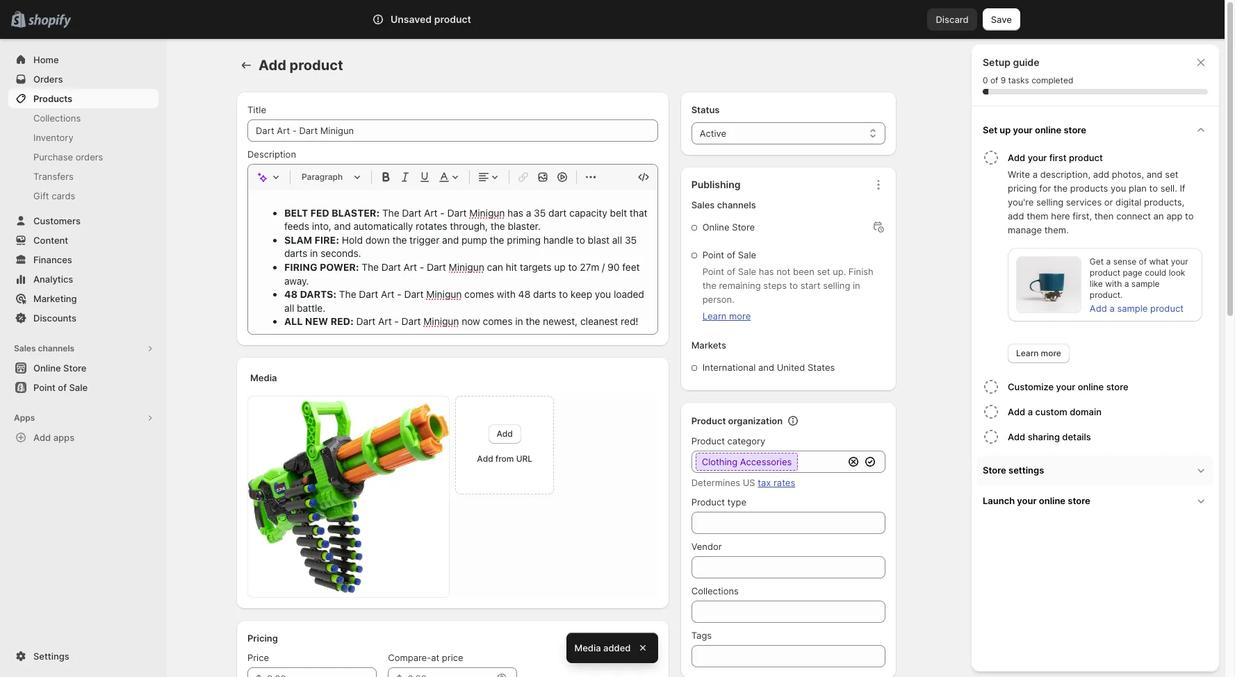 Task type: vqa. For each thing, say whether or not it's contained in the screenshot.
SEARCH COLLECTIONS text field
no



Task type: describe. For each thing, give the bounding box(es) containing it.
the for products
[[1054, 183, 1068, 194]]

details
[[1063, 432, 1091, 443]]

unsaved product
[[391, 13, 471, 25]]

point inside point of sale has not been set up. finish the remaining steps to start selling in person. learn more
[[703, 266, 724, 277]]

marketing link
[[8, 289, 159, 309]]

guide
[[1013, 56, 1040, 68]]

1 horizontal spatial add
[[1093, 169, 1110, 180]]

set for selling
[[817, 266, 830, 277]]

discard button
[[928, 8, 977, 31]]

more inside add your first product 'element'
[[1041, 348, 1061, 359]]

store for customize your online store
[[1106, 382, 1129, 393]]

finish
[[849, 266, 874, 277]]

product inside button
[[1069, 152, 1103, 163]]

pricing
[[247, 634, 278, 645]]

a down product. on the right top
[[1110, 303, 1115, 314]]

media for media
[[250, 373, 277, 384]]

point inside button
[[33, 382, 56, 393]]

purchase
[[33, 152, 73, 163]]

like
[[1090, 279, 1103, 289]]

the for remaining
[[703, 280, 717, 291]]

been
[[793, 266, 815, 277]]

apps
[[14, 413, 35, 423]]

learn inside point of sale has not been set up. finish the remaining steps to start selling in person. learn more
[[703, 311, 727, 322]]

online for customize your online store
[[1078, 382, 1104, 393]]

customers
[[33, 216, 81, 227]]

write a description, add photos, and set pricing for the products you plan to sell. if you're selling services or digital products, add them here first, then connect an app to manage them.
[[1008, 169, 1194, 236]]

organization
[[728, 416, 783, 427]]

add sharing details button
[[1008, 425, 1214, 450]]

1 horizontal spatial online
[[703, 222, 730, 233]]

0
[[983, 75, 988, 86]]

launch your online store button
[[977, 486, 1214, 517]]

tax
[[758, 478, 771, 489]]

1 horizontal spatial sales channels
[[691, 200, 756, 211]]

store for launch your online store
[[1068, 496, 1091, 507]]

online store inside online store link
[[33, 363, 86, 374]]

finances link
[[8, 250, 159, 270]]

person.
[[703, 294, 735, 305]]

a down page
[[1125, 279, 1129, 289]]

mark customize your online store as done image
[[983, 379, 1000, 396]]

Title text field
[[247, 120, 658, 142]]

purchase orders link
[[8, 147, 159, 167]]

price
[[442, 653, 463, 664]]

rates
[[774, 478, 795, 489]]

sell.
[[1161, 183, 1177, 194]]

publishing
[[691, 179, 741, 190]]

of inside get a sense of what your product page could look like with a sample product. add a sample product
[[1139, 257, 1147, 267]]

add product
[[259, 57, 343, 74]]

point of sale button
[[0, 378, 167, 398]]

orders
[[33, 74, 63, 85]]

0 vertical spatial sample
[[1132, 279, 1160, 289]]

0 vertical spatial store
[[732, 222, 755, 233]]

first,
[[1073, 211, 1092, 222]]

online store button
[[0, 359, 167, 378]]

add for add sharing details
[[1008, 432, 1026, 443]]

get a sense of what your product page could look like with a sample product. add a sample product
[[1090, 257, 1189, 314]]

your right up on the right of page
[[1013, 124, 1033, 136]]

paragraph button
[[296, 169, 366, 186]]

a for write a description, add photos, and set pricing for the products you plan to sell. if you're selling services or digital products, add them here first, then connect an app to manage them.
[[1033, 169, 1038, 180]]

up.
[[833, 266, 846, 277]]

photos,
[[1112, 169, 1144, 180]]

active
[[700, 128, 727, 139]]

of inside button
[[58, 382, 67, 393]]

pricing
[[1008, 183, 1037, 194]]

orders link
[[8, 70, 159, 89]]

selling inside point of sale has not been set up. finish the remaining steps to start selling in person. learn more
[[823, 280, 850, 291]]

learn more link inside add your first product 'element'
[[1008, 344, 1070, 364]]

cards
[[52, 190, 75, 202]]

save
[[991, 14, 1012, 25]]

add for add product
[[259, 57, 286, 74]]

gift cards
[[33, 190, 75, 202]]

transfers link
[[8, 167, 159, 186]]

get
[[1090, 257, 1104, 267]]

setup guide
[[983, 56, 1040, 68]]

store settings button
[[977, 455, 1214, 486]]

manage
[[1008, 225, 1042, 236]]

description
[[247, 149, 296, 160]]

2 horizontal spatial to
[[1185, 211, 1194, 222]]

home
[[33, 54, 59, 65]]

Compare-at price text field
[[408, 668, 493, 678]]

sales inside "sales channels" button
[[14, 343, 36, 354]]

learn inside add your first product 'element'
[[1016, 348, 1039, 359]]

gift
[[33, 190, 49, 202]]

0 vertical spatial point of sale
[[703, 250, 756, 261]]

steps
[[763, 280, 787, 291]]

here
[[1051, 211, 1070, 222]]

domain
[[1070, 407, 1102, 418]]

channels inside "sales channels" button
[[38, 343, 74, 354]]

has
[[759, 266, 774, 277]]

Collections text field
[[691, 601, 886, 624]]

customize
[[1008, 382, 1054, 393]]

media for media added
[[575, 643, 601, 654]]

you're
[[1008, 197, 1034, 208]]

add for add a custom domain
[[1008, 407, 1026, 418]]

add up add from url button
[[497, 429, 513, 439]]

vendor
[[691, 542, 722, 553]]

transfers
[[33, 171, 74, 182]]

product.
[[1090, 290, 1123, 300]]

more inside point of sale has not been set up. finish the remaining steps to start selling in person. learn more
[[729, 311, 751, 322]]

apps
[[53, 432, 74, 444]]

shopify image
[[28, 14, 71, 28]]

could
[[1145, 268, 1167, 278]]

digital
[[1116, 197, 1142, 208]]

point of sale inside button
[[33, 382, 88, 393]]

add your first product element
[[980, 168, 1214, 364]]

add your first product
[[1008, 152, 1103, 163]]

collections inside collections "link"
[[33, 113, 81, 124]]

apps button
[[8, 409, 159, 428]]

add for add your first product
[[1008, 152, 1026, 163]]

what
[[1149, 257, 1169, 267]]

0 horizontal spatial add
[[1008, 211, 1024, 222]]

inventory
[[33, 132, 73, 143]]

Vendor text field
[[691, 557, 886, 579]]

set for sell.
[[1165, 169, 1179, 180]]

not
[[777, 266, 791, 277]]

you
[[1111, 183, 1126, 194]]

home link
[[8, 50, 159, 70]]

customers link
[[8, 211, 159, 231]]

markets
[[691, 340, 726, 351]]

tasks
[[1008, 75, 1029, 86]]

product for product organization
[[691, 416, 726, 427]]

0 vertical spatial store
[[1064, 124, 1087, 136]]

add a custom domain
[[1008, 407, 1102, 418]]



Task type: locate. For each thing, give the bounding box(es) containing it.
the up person.
[[703, 280, 717, 291]]

set inside point of sale has not been set up. finish the remaining steps to start selling in person. learn more
[[817, 266, 830, 277]]

Tags text field
[[691, 646, 886, 668]]

collections up inventory
[[33, 113, 81, 124]]

0 horizontal spatial learn more link
[[703, 311, 751, 322]]

1 horizontal spatial online store
[[703, 222, 755, 233]]

channels
[[717, 200, 756, 211], [38, 343, 74, 354]]

settings
[[1009, 465, 1044, 476]]

store up launch
[[983, 465, 1006, 476]]

2 vertical spatial point
[[33, 382, 56, 393]]

collections down the vendor
[[691, 586, 739, 597]]

states
[[808, 362, 835, 373]]

add down you're
[[1008, 211, 1024, 222]]

status
[[691, 104, 720, 115]]

1 horizontal spatial the
[[1054, 183, 1068, 194]]

orders
[[76, 152, 103, 163]]

store up add a custom domain button
[[1106, 382, 1129, 393]]

point of sale link
[[8, 378, 159, 398]]

your inside get a sense of what your product page could look like with a sample product. add a sample product
[[1171, 257, 1189, 267]]

2 vertical spatial to
[[789, 280, 798, 291]]

point up person.
[[703, 266, 724, 277]]

1 vertical spatial store
[[1106, 382, 1129, 393]]

with
[[1105, 279, 1122, 289]]

0 vertical spatial online
[[703, 222, 730, 233]]

in
[[853, 280, 860, 291]]

add up title
[[259, 57, 286, 74]]

0 horizontal spatial more
[[729, 311, 751, 322]]

and up sell. on the top right of the page
[[1147, 169, 1163, 180]]

online up the domain
[[1078, 382, 1104, 393]]

2 vertical spatial store
[[983, 465, 1006, 476]]

sample down 'could' on the top of the page
[[1132, 279, 1160, 289]]

add right the mark add a custom domain as done icon
[[1008, 407, 1026, 418]]

products
[[33, 93, 72, 104]]

sales
[[691, 200, 715, 211], [14, 343, 36, 354]]

sales channels inside button
[[14, 343, 74, 354]]

sense
[[1113, 257, 1137, 267]]

online store down the publishing
[[703, 222, 755, 233]]

to inside point of sale has not been set up. finish the remaining steps to start selling in person. learn more
[[789, 280, 798, 291]]

1 vertical spatial the
[[703, 280, 717, 291]]

store up 'first'
[[1064, 124, 1087, 136]]

your left 'first'
[[1028, 152, 1047, 163]]

set
[[1165, 169, 1179, 180], [817, 266, 830, 277]]

add inside get a sense of what your product page could look like with a sample product. add a sample product
[[1090, 303, 1107, 314]]

online up point of sale button on the bottom left
[[33, 363, 61, 374]]

0 vertical spatial learn more link
[[703, 311, 751, 322]]

1 vertical spatial set
[[817, 266, 830, 277]]

1 horizontal spatial learn more link
[[1008, 344, 1070, 364]]

them
[[1027, 211, 1049, 222]]

product category
[[691, 436, 766, 447]]

1 vertical spatial sales channels
[[14, 343, 74, 354]]

more up customize your online store
[[1041, 348, 1061, 359]]

product organization
[[691, 416, 783, 427]]

sales down the publishing
[[691, 200, 715, 211]]

if
[[1180, 183, 1186, 194]]

customize your online store button
[[1008, 375, 1214, 400]]

0 vertical spatial product
[[691, 416, 726, 427]]

your
[[1013, 124, 1033, 136], [1028, 152, 1047, 163], [1171, 257, 1189, 267], [1056, 382, 1076, 393], [1017, 496, 1037, 507]]

selling down for
[[1037, 197, 1064, 208]]

0 horizontal spatial selling
[[823, 280, 850, 291]]

description,
[[1040, 169, 1091, 180]]

1 horizontal spatial selling
[[1037, 197, 1064, 208]]

a right write
[[1033, 169, 1038, 180]]

2 product from the top
[[691, 436, 725, 447]]

0 vertical spatial media
[[250, 373, 277, 384]]

selling down "up."
[[823, 280, 850, 291]]

url
[[516, 454, 533, 464]]

start
[[801, 280, 821, 291]]

to left the start
[[789, 280, 798, 291]]

channels down the publishing
[[717, 200, 756, 211]]

to left sell. on the top right of the page
[[1150, 183, 1158, 194]]

the
[[1054, 183, 1068, 194], [703, 280, 717, 291]]

1 vertical spatial learn more link
[[1008, 344, 1070, 364]]

0 vertical spatial selling
[[1037, 197, 1064, 208]]

0 vertical spatial channels
[[717, 200, 756, 211]]

discounts link
[[8, 309, 159, 328]]

1 vertical spatial sales
[[14, 343, 36, 354]]

purchase orders
[[33, 152, 103, 163]]

set left "up."
[[817, 266, 830, 277]]

0 horizontal spatial sales channels
[[14, 343, 74, 354]]

discard
[[936, 14, 969, 25]]

your up add a custom domain
[[1056, 382, 1076, 393]]

0 vertical spatial sale
[[738, 250, 756, 261]]

product for product category
[[691, 436, 725, 447]]

2 vertical spatial sale
[[69, 382, 88, 393]]

0 horizontal spatial point of sale
[[33, 382, 88, 393]]

1 horizontal spatial more
[[1041, 348, 1061, 359]]

learn down person.
[[703, 311, 727, 322]]

online inside button
[[33, 363, 61, 374]]

search
[[434, 14, 464, 25]]

us
[[743, 478, 755, 489]]

selling inside the write a description, add photos, and set pricing for the products you plan to sell. if you're selling services or digital products, add them here first, then connect an app to manage them.
[[1037, 197, 1064, 208]]

0 horizontal spatial sales
[[14, 343, 36, 354]]

0 vertical spatial point
[[703, 250, 724, 261]]

products,
[[1144, 197, 1185, 208]]

write
[[1008, 169, 1030, 180]]

a for add a custom domain
[[1028, 407, 1033, 418]]

0 horizontal spatial set
[[817, 266, 830, 277]]

add up write
[[1008, 152, 1026, 163]]

a inside add a custom domain button
[[1028, 407, 1033, 418]]

0 vertical spatial set
[[1165, 169, 1179, 180]]

1 vertical spatial learn
[[1016, 348, 1039, 359]]

a inside the write a description, add photos, and set pricing for the products you plan to sell. if you're selling services or digital products, add them here first, then connect an app to manage them.
[[1033, 169, 1038, 180]]

0 vertical spatial sales channels
[[691, 200, 756, 211]]

at
[[431, 653, 440, 664]]

learn more link up "customize"
[[1008, 344, 1070, 364]]

0 horizontal spatial store
[[63, 363, 86, 374]]

or
[[1105, 197, 1113, 208]]

online down settings
[[1039, 496, 1066, 507]]

0 horizontal spatial online store
[[33, 363, 86, 374]]

for
[[1040, 183, 1051, 194]]

your for launch your online store
[[1017, 496, 1037, 507]]

1 vertical spatial add
[[1008, 211, 1024, 222]]

category
[[728, 436, 766, 447]]

store inside setup guide dialog
[[983, 465, 1006, 476]]

1 horizontal spatial and
[[1147, 169, 1163, 180]]

store up point of sale button on the bottom left
[[63, 363, 86, 374]]

a for get a sense of what your product page could look like with a sample product. add a sample product
[[1106, 257, 1111, 267]]

0 vertical spatial more
[[729, 311, 751, 322]]

mark add a custom domain as done image
[[983, 404, 1000, 421]]

online down the publishing
[[703, 222, 730, 233]]

1 vertical spatial more
[[1041, 348, 1061, 359]]

1 vertical spatial online store
[[33, 363, 86, 374]]

channels down the discounts
[[38, 343, 74, 354]]

sample down product. on the right top
[[1117, 303, 1148, 314]]

0 vertical spatial and
[[1147, 169, 1163, 180]]

sample
[[1132, 279, 1160, 289], [1117, 303, 1148, 314]]

1 horizontal spatial set
[[1165, 169, 1179, 180]]

add for add apps
[[33, 432, 51, 444]]

add your first product button
[[1008, 145, 1214, 168]]

1 vertical spatial store
[[63, 363, 86, 374]]

marketing
[[33, 293, 77, 304]]

unsaved
[[391, 13, 432, 25]]

product for product type
[[691, 497, 725, 508]]

your for customize your online store
[[1056, 382, 1076, 393]]

type
[[728, 497, 747, 508]]

completed
[[1032, 75, 1074, 86]]

sale inside point of sale has not been set up. finish the remaining steps to start selling in person. learn more
[[738, 266, 756, 277]]

1 horizontal spatial collections
[[691, 586, 739, 597]]

1 horizontal spatial learn
[[1016, 348, 1039, 359]]

0 horizontal spatial online
[[33, 363, 61, 374]]

set up your online store
[[983, 124, 1087, 136]]

store down store settings button
[[1068, 496, 1091, 507]]

1 vertical spatial sample
[[1117, 303, 1148, 314]]

add right mark add sharing details as done icon
[[1008, 432, 1026, 443]]

and
[[1147, 169, 1163, 180], [758, 362, 774, 373]]

then
[[1095, 211, 1114, 222]]

3 product from the top
[[691, 497, 725, 508]]

mark add your first product as done image
[[983, 149, 1000, 166]]

learn up "customize"
[[1016, 348, 1039, 359]]

sharing
[[1028, 432, 1060, 443]]

1 vertical spatial online
[[1078, 382, 1104, 393]]

media
[[250, 373, 277, 384], [575, 643, 601, 654]]

and inside the write a description, add photos, and set pricing for the products you plan to sell. if you're selling services or digital products, add them here first, then connect an app to manage them.
[[1147, 169, 1163, 180]]

add left from
[[477, 454, 493, 464]]

more down person.
[[729, 311, 751, 322]]

setup guide dialog
[[972, 44, 1219, 672]]

a right get
[[1106, 257, 1111, 267]]

added
[[603, 643, 631, 654]]

add down product. on the right top
[[1090, 303, 1107, 314]]

product up the product category
[[691, 416, 726, 427]]

the inside point of sale has not been set up. finish the remaining steps to start selling in person. learn more
[[703, 280, 717, 291]]

mark add sharing details as done image
[[983, 429, 1000, 446]]

1 vertical spatial online
[[33, 363, 61, 374]]

analytics
[[33, 274, 73, 285]]

add for add from url
[[477, 454, 493, 464]]

launch your online store
[[983, 496, 1091, 507]]

2 horizontal spatial store
[[983, 465, 1006, 476]]

learn more link down person.
[[703, 311, 751, 322]]

set up your online store button
[[977, 115, 1214, 145]]

set inside the write a description, add photos, and set pricing for the products you plan to sell. if you're selling services or digital products, add them here first, then connect an app to manage them.
[[1165, 169, 1179, 180]]

collections link
[[8, 108, 159, 128]]

add from url
[[477, 454, 533, 464]]

0 vertical spatial to
[[1150, 183, 1158, 194]]

add inside button
[[1008, 407, 1026, 418]]

0 vertical spatial online
[[1035, 124, 1062, 136]]

0 horizontal spatial and
[[758, 362, 774, 373]]

0 horizontal spatial channels
[[38, 343, 74, 354]]

and left "united"
[[758, 362, 774, 373]]

finances
[[33, 254, 72, 266]]

1 vertical spatial collections
[[691, 586, 739, 597]]

2 vertical spatial store
[[1068, 496, 1091, 507]]

0 vertical spatial collections
[[33, 113, 81, 124]]

1 product from the top
[[691, 416, 726, 427]]

add apps button
[[8, 428, 159, 448]]

them.
[[1045, 225, 1069, 236]]

1 vertical spatial selling
[[823, 280, 850, 291]]

2 vertical spatial online
[[1039, 496, 1066, 507]]

set up sell. on the top right of the page
[[1165, 169, 1179, 180]]

point of sale has not been set up. finish the remaining steps to start selling in person. learn more
[[703, 266, 874, 322]]

settings link
[[8, 647, 159, 667]]

sale inside button
[[69, 382, 88, 393]]

online
[[1035, 124, 1062, 136], [1078, 382, 1104, 393], [1039, 496, 1066, 507]]

1 horizontal spatial sales
[[691, 200, 715, 211]]

your up look
[[1171, 257, 1189, 267]]

online up the add your first product
[[1035, 124, 1062, 136]]

online store up point of sale button on the bottom left
[[33, 363, 86, 374]]

setup
[[983, 56, 1011, 68]]

0 vertical spatial the
[[1054, 183, 1068, 194]]

page
[[1123, 268, 1143, 278]]

the inside the write a description, add photos, and set pricing for the products you plan to sell. if you're selling services or digital products, add them here first, then connect an app to manage them.
[[1054, 183, 1068, 194]]

point up remaining
[[703, 250, 724, 261]]

sales channels down the discounts
[[14, 343, 74, 354]]

title
[[247, 104, 266, 115]]

Price text field
[[267, 668, 377, 678]]

add left apps
[[33, 432, 51, 444]]

0 vertical spatial sales
[[691, 200, 715, 211]]

inventory link
[[8, 128, 159, 147]]

the down description,
[[1054, 183, 1068, 194]]

save button
[[983, 8, 1021, 31]]

of inside point of sale has not been set up. finish the remaining steps to start selling in person. learn more
[[727, 266, 736, 277]]

launch
[[983, 496, 1015, 507]]

1 vertical spatial to
[[1185, 211, 1194, 222]]

your right launch
[[1017, 496, 1037, 507]]

tags
[[691, 631, 712, 642]]

0 horizontal spatial to
[[789, 280, 798, 291]]

product down the product organization
[[691, 436, 725, 447]]

2 vertical spatial product
[[691, 497, 725, 508]]

9
[[1001, 75, 1006, 86]]

1 vertical spatial channels
[[38, 343, 74, 354]]

international
[[703, 362, 756, 373]]

point up apps
[[33, 382, 56, 393]]

sales down the discounts
[[14, 343, 36, 354]]

1 vertical spatial point of sale
[[33, 382, 88, 393]]

1 horizontal spatial point of sale
[[703, 250, 756, 261]]

1 horizontal spatial channels
[[717, 200, 756, 211]]

first
[[1050, 152, 1067, 163]]

a left custom
[[1028, 407, 1033, 418]]

to right app
[[1185, 211, 1194, 222]]

0 vertical spatial learn
[[703, 311, 727, 322]]

Product category text field
[[691, 451, 844, 473]]

1 vertical spatial and
[[758, 362, 774, 373]]

look
[[1169, 268, 1186, 278]]

0 horizontal spatial media
[[250, 373, 277, 384]]

store down the publishing
[[732, 222, 755, 233]]

0 vertical spatial online store
[[703, 222, 755, 233]]

add apps
[[33, 432, 74, 444]]

online
[[703, 222, 730, 233], [33, 363, 61, 374]]

sales channels down the publishing
[[691, 200, 756, 211]]

0 vertical spatial add
[[1093, 169, 1110, 180]]

your for add your first product
[[1028, 152, 1047, 163]]

online for launch your online store
[[1039, 496, 1066, 507]]

1 vertical spatial point
[[703, 266, 724, 277]]

more
[[729, 311, 751, 322], [1041, 348, 1061, 359]]

an
[[1154, 211, 1164, 222]]

search button
[[411, 8, 814, 31]]

Product type text field
[[691, 512, 886, 535]]

1 horizontal spatial to
[[1150, 183, 1158, 194]]

app
[[1167, 211, 1183, 222]]

0 horizontal spatial the
[[703, 280, 717, 291]]

1 horizontal spatial store
[[732, 222, 755, 233]]

0 of 9 tasks completed
[[983, 75, 1074, 86]]

product down determines
[[691, 497, 725, 508]]

point of sale up remaining
[[703, 250, 756, 261]]

point of sale
[[703, 250, 756, 261], [33, 382, 88, 393]]

1 vertical spatial product
[[691, 436, 725, 447]]

0 horizontal spatial learn
[[703, 311, 727, 322]]

1 vertical spatial media
[[575, 643, 601, 654]]

1 vertical spatial sale
[[738, 266, 756, 277]]

compare-
[[388, 653, 431, 664]]

sale
[[738, 250, 756, 261], [738, 266, 756, 277], [69, 382, 88, 393]]

0 horizontal spatial collections
[[33, 113, 81, 124]]

add up products
[[1093, 169, 1110, 180]]

point of sale down online store link
[[33, 382, 88, 393]]

products link
[[8, 89, 159, 108]]

1 horizontal spatial media
[[575, 643, 601, 654]]



